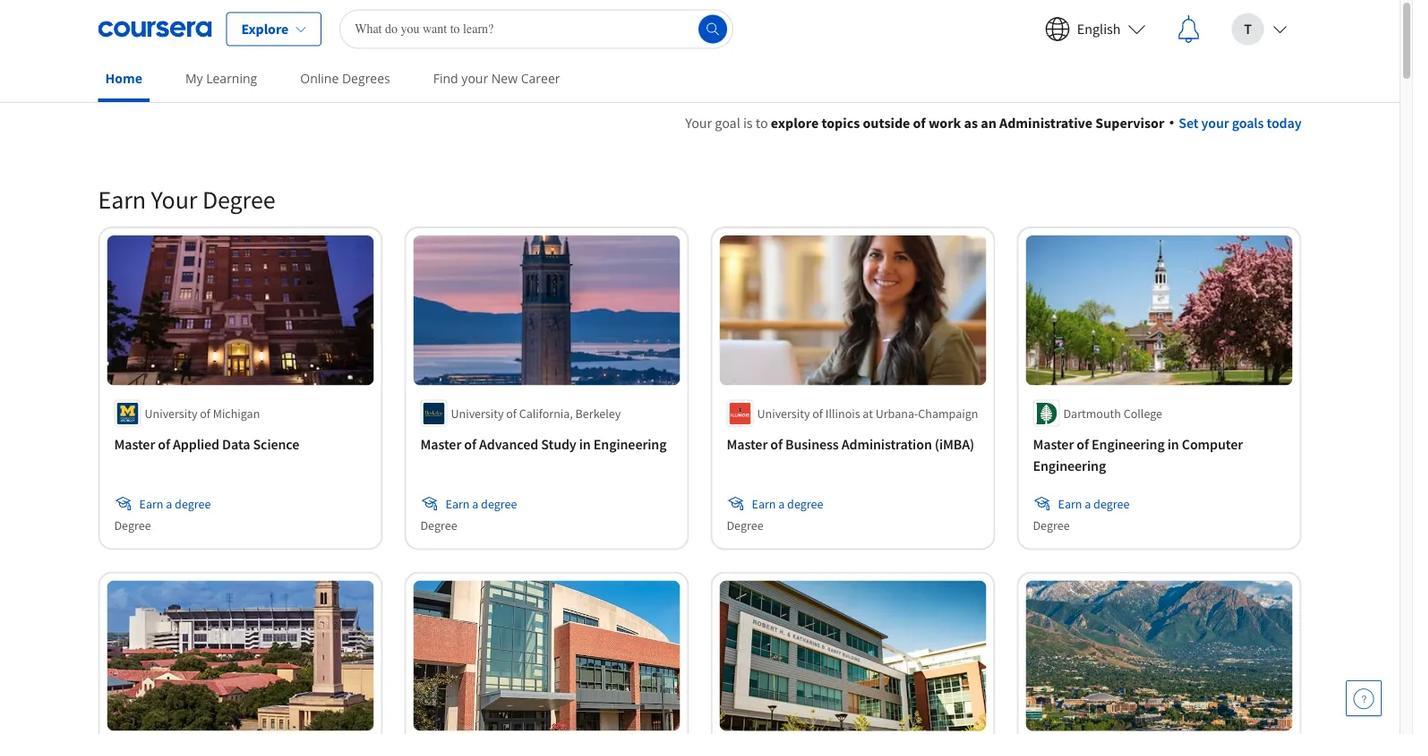 Task type: locate. For each thing, give the bounding box(es) containing it.
1 horizontal spatial your
[[1201, 114, 1229, 132]]

degree down applied at the bottom left of the page
[[175, 496, 211, 512]]

smile image
[[1004, 279, 1026, 300]]

2 a from the left
[[472, 496, 479, 512]]

3 a from the left
[[778, 496, 785, 512]]

set
[[1179, 114, 1199, 132]]

master for master of engineering in computer engineering
[[1033, 436, 1074, 454]]

engineering down college
[[1092, 436, 1165, 454]]

2 in from the left
[[1168, 436, 1179, 454]]

1 vertical spatial your
[[1201, 114, 1229, 132]]

of left "work"
[[913, 114, 926, 132]]

your
[[462, 70, 488, 87], [1201, 114, 1229, 132]]

of
[[913, 114, 926, 132], [200, 405, 210, 421], [506, 405, 517, 421], [812, 405, 823, 421], [158, 436, 170, 454], [464, 436, 476, 454], [771, 436, 783, 454], [1077, 436, 1089, 454]]

of up 'advanced'
[[506, 405, 517, 421]]

1 horizontal spatial university
[[451, 405, 504, 421]]

4 earn a degree from the left
[[1058, 496, 1130, 512]]

2 master from the left
[[420, 436, 461, 454]]

1 horizontal spatial in
[[1168, 436, 1179, 454]]

3 earn a degree from the left
[[752, 496, 823, 512]]

earn your degree main content
[[0, 90, 1400, 734]]

4 a from the left
[[1085, 496, 1091, 512]]

degree down 'advanced'
[[481, 496, 517, 512]]

a
[[166, 496, 172, 512], [472, 496, 479, 512], [778, 496, 785, 512], [1085, 496, 1091, 512]]

master of applied data science
[[114, 436, 299, 454]]

earn a degree down master of engineering in computer engineering on the bottom right of page
[[1058, 496, 1130, 512]]

2 horizontal spatial university
[[757, 405, 810, 421]]

as
[[964, 114, 978, 132]]

of for university of michigan
[[200, 405, 210, 421]]

degree for engineering
[[1094, 496, 1130, 512]]

find your new career link
[[426, 58, 567, 99]]

0 vertical spatial your
[[462, 70, 488, 87]]

degree down business
[[787, 496, 823, 512]]

learning
[[206, 70, 257, 87]]

in
[[579, 436, 591, 454], [1168, 436, 1179, 454]]

0 horizontal spatial your
[[151, 184, 197, 215]]

in left computer on the bottom right of page
[[1168, 436, 1179, 454]]

online degrees
[[300, 70, 390, 87]]

university up business
[[757, 405, 810, 421]]

master for master of business administration (imba)
[[727, 436, 768, 454]]

0 vertical spatial your
[[685, 114, 712, 132]]

earn a degree down 'advanced'
[[446, 496, 517, 512]]

1 in from the left
[[579, 436, 591, 454]]

degree down master of engineering in computer engineering on the bottom right of page
[[1094, 496, 1130, 512]]

earn a degree for engineering
[[1058, 496, 1130, 512]]

3 university from the left
[[757, 405, 810, 421]]

your right set
[[1201, 114, 1229, 132]]

earn a degree down applied at the bottom left of the page
[[139, 496, 211, 512]]

university up 'advanced'
[[451, 405, 504, 421]]

4 degree from the left
[[1094, 496, 1130, 512]]

None search field
[[340, 9, 734, 49]]

your inside earn your degree collection element
[[151, 184, 197, 215]]

0 horizontal spatial university
[[145, 405, 197, 421]]

earn a degree down business
[[752, 496, 823, 512]]

master of advanced study in engineering
[[420, 436, 667, 454]]

an
[[981, 114, 997, 132]]

engineering for study
[[594, 436, 667, 454]]

0 horizontal spatial in
[[579, 436, 591, 454]]

1 master from the left
[[114, 436, 155, 454]]

business
[[785, 436, 839, 454]]

earn a degree
[[139, 496, 211, 512], [446, 496, 517, 512], [752, 496, 823, 512], [1058, 496, 1130, 512]]

master down dartmouth
[[1033, 436, 1074, 454]]

2 earn a degree from the left
[[446, 496, 517, 512]]

of down dartmouth
[[1077, 436, 1089, 454]]

1 university from the left
[[145, 405, 197, 421]]

1 vertical spatial your
[[151, 184, 197, 215]]

master left applied at the bottom left of the page
[[114, 436, 155, 454]]

master of business administration (imba) link
[[727, 434, 979, 456]]

university
[[145, 405, 197, 421], [451, 405, 504, 421], [757, 405, 810, 421]]

degree for master of applied data science
[[114, 517, 151, 533]]

your inside dropdown button
[[1201, 114, 1229, 132]]

university of michigan
[[145, 405, 260, 421]]

4 master from the left
[[1033, 436, 1074, 454]]

1 a from the left
[[166, 496, 172, 512]]

earn for master of advanced study in engineering
[[446, 496, 470, 512]]

of left applied at the bottom left of the page
[[158, 436, 170, 454]]

engineering inside 'master of advanced study in engineering' link
[[594, 436, 667, 454]]

of left illinois
[[812, 405, 823, 421]]

engineering down the berkeley on the bottom
[[594, 436, 667, 454]]

1 horizontal spatial your
[[685, 114, 712, 132]]

your
[[685, 114, 712, 132], [151, 184, 197, 215]]

of for university of california, berkeley
[[506, 405, 517, 421]]

applied
[[173, 436, 219, 454]]

your right find
[[462, 70, 488, 87]]

2 university from the left
[[451, 405, 504, 421]]

set your goals today button
[[1170, 112, 1302, 133]]

3 degree from the left
[[787, 496, 823, 512]]

online
[[300, 70, 339, 87]]

study
[[541, 436, 576, 454]]

degree for business
[[787, 496, 823, 512]]

in right study
[[579, 436, 591, 454]]

new
[[491, 70, 518, 87]]

earn
[[98, 184, 146, 215], [139, 496, 163, 512], [446, 496, 470, 512], [752, 496, 776, 512], [1058, 496, 1082, 512]]

of for master of engineering in computer engineering
[[1077, 436, 1089, 454]]

in inside master of engineering in computer engineering
[[1168, 436, 1179, 454]]

home link
[[98, 58, 149, 102]]

administrative
[[999, 114, 1093, 132]]

is
[[743, 114, 753, 132]]

your for set
[[1201, 114, 1229, 132]]

goals
[[1232, 114, 1264, 132]]

master inside master of engineering in computer engineering
[[1033, 436, 1074, 454]]

science
[[253, 436, 299, 454]]

earn a degree for business
[[752, 496, 823, 512]]

1 degree from the left
[[175, 496, 211, 512]]

What do you want to learn? text field
[[340, 9, 734, 49]]

today
[[1267, 114, 1302, 132]]

master left 'advanced'
[[420, 436, 461, 454]]

degree for master of engineering in computer engineering
[[1033, 517, 1070, 533]]

of left 'advanced'
[[464, 436, 476, 454]]

explore
[[771, 114, 819, 132]]

degree
[[175, 496, 211, 512], [481, 496, 517, 512], [787, 496, 823, 512], [1094, 496, 1130, 512]]

of left business
[[771, 436, 783, 454]]

to
[[756, 114, 768, 132]]

degree
[[202, 184, 275, 215], [114, 517, 151, 533], [420, 517, 457, 533], [727, 517, 764, 533], [1033, 517, 1070, 533]]

1 earn a degree from the left
[[139, 496, 211, 512]]

earn a degree for applied
[[139, 496, 211, 512]]

3 master from the left
[[727, 436, 768, 454]]

earn your degree collection element
[[87, 155, 1312, 734]]

university up applied at the bottom left of the page
[[145, 405, 197, 421]]

master left business
[[727, 436, 768, 454]]

degrees
[[342, 70, 390, 87]]

my
[[185, 70, 203, 87]]

of inside master of engineering in computer engineering
[[1077, 436, 1089, 454]]

master
[[114, 436, 155, 454], [420, 436, 461, 454], [727, 436, 768, 454], [1033, 436, 1074, 454]]

of for university of illinois at urbana-champaign
[[812, 405, 823, 421]]

2 degree from the left
[[481, 496, 517, 512]]

of left 'michigan'
[[200, 405, 210, 421]]

master of applied data science link
[[114, 434, 367, 456]]

a for advanced
[[472, 496, 479, 512]]

engineering down dartmouth
[[1033, 457, 1106, 475]]

master of engineering in computer engineering link
[[1033, 434, 1286, 477]]

0 horizontal spatial your
[[462, 70, 488, 87]]

engineering for in
[[1033, 457, 1106, 475]]

engineering
[[594, 436, 667, 454], [1092, 436, 1165, 454], [1033, 457, 1106, 475]]

master for master of applied data science
[[114, 436, 155, 454]]



Task type: vqa. For each thing, say whether or not it's contained in the screenshot.
'Search' "button"
no



Task type: describe. For each thing, give the bounding box(es) containing it.
coursera image
[[98, 15, 212, 43]]

dartmouth
[[1063, 405, 1121, 421]]

your for find
[[462, 70, 488, 87]]

university for business
[[757, 405, 810, 421]]

of for master of business administration (imba)
[[771, 436, 783, 454]]

master for master of advanced study in engineering
[[420, 436, 461, 454]]

line chart image
[[1004, 214, 1026, 236]]

find
[[433, 70, 458, 87]]

computer
[[1182, 436, 1243, 454]]

t button
[[1218, 0, 1302, 58]]

work
[[929, 114, 961, 132]]

my learning link
[[178, 58, 264, 99]]

university for advanced
[[451, 405, 504, 421]]

of for master of applied data science
[[158, 436, 170, 454]]

your goal is to explore topics outside of work as an administrative supervisor
[[685, 114, 1165, 132]]

at
[[863, 405, 873, 421]]

outside
[[863, 114, 910, 132]]

master of business administration (imba)
[[727, 436, 975, 454]]

data
[[222, 436, 250, 454]]

university of california, berkeley
[[451, 405, 621, 421]]

university of illinois at urbana-champaign
[[757, 405, 978, 421]]

earn a degree for advanced
[[446, 496, 517, 512]]

(imba)
[[935, 436, 975, 454]]

of for master of advanced study in engineering
[[464, 436, 476, 454]]

explore button
[[226, 12, 322, 46]]

urbana-
[[876, 405, 918, 421]]

earn for master of applied data science
[[139, 496, 163, 512]]

explore
[[241, 20, 289, 38]]

online degrees link
[[293, 58, 397, 99]]

earn your degree
[[98, 184, 275, 215]]

my learning
[[185, 70, 257, 87]]

earn for master of business administration (imba)
[[752, 496, 776, 512]]

administration
[[842, 436, 932, 454]]

degree for master of advanced study in engineering
[[420, 517, 457, 533]]

in inside 'master of advanced study in engineering' link
[[579, 436, 591, 454]]

set your goals today
[[1179, 114, 1302, 132]]

home
[[105, 70, 142, 87]]

dartmouth college
[[1063, 405, 1162, 421]]

college
[[1124, 405, 1162, 421]]

a for business
[[778, 496, 785, 512]]

advanced
[[479, 436, 538, 454]]

a for applied
[[166, 496, 172, 512]]

career
[[521, 70, 560, 87]]

help center image
[[1353, 688, 1375, 709]]

illinois
[[825, 405, 860, 421]]

a for engineering
[[1085, 496, 1091, 512]]

english
[[1077, 20, 1121, 38]]

degree for master of business administration (imba)
[[727, 517, 764, 533]]

t
[[1244, 20, 1252, 38]]

university for applied
[[145, 405, 197, 421]]

repeat image
[[1004, 246, 1026, 268]]

master of advanced study in engineering link
[[420, 434, 673, 456]]

berkeley
[[576, 405, 621, 421]]

topics
[[822, 114, 860, 132]]

degree for advanced
[[481, 496, 517, 512]]

master of engineering in computer engineering
[[1033, 436, 1243, 475]]

california,
[[519, 405, 573, 421]]

earn for master of engineering in computer engineering
[[1058, 496, 1082, 512]]

champaign
[[918, 405, 978, 421]]

supervisor
[[1096, 114, 1165, 132]]

goal
[[715, 114, 740, 132]]

english button
[[1031, 0, 1160, 58]]

find your new career
[[433, 70, 560, 87]]

degree for applied
[[175, 496, 211, 512]]

michigan
[[213, 405, 260, 421]]



